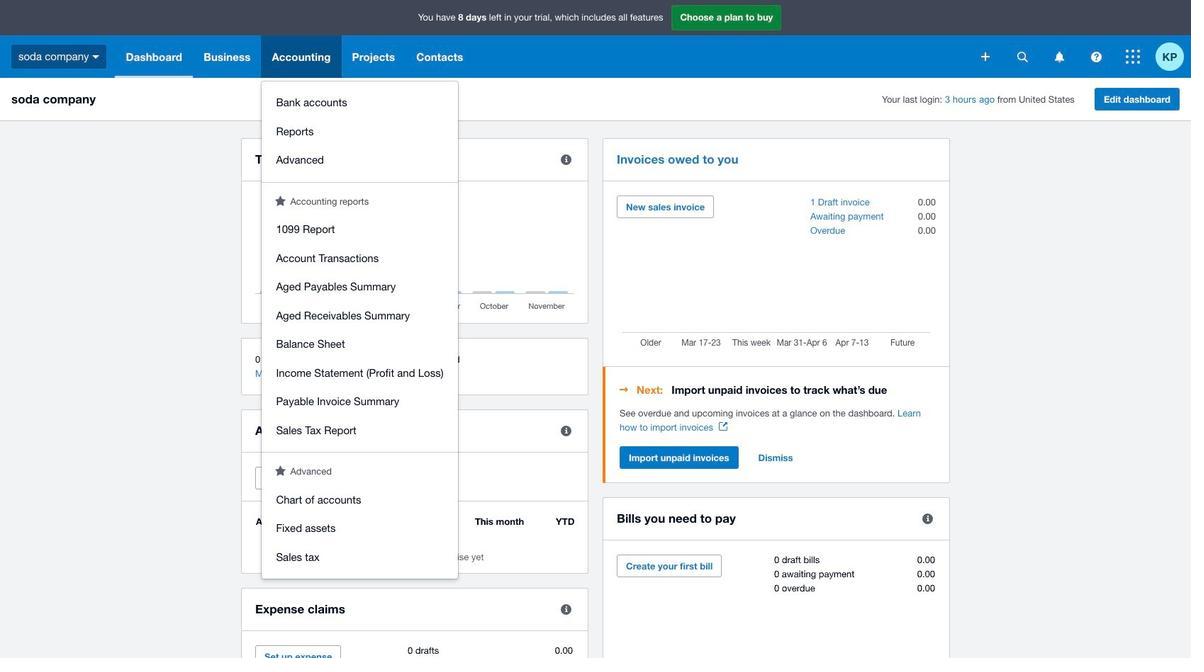 Task type: vqa. For each thing, say whether or not it's contained in the screenshot.
Accounting
no



Task type: locate. For each thing, give the bounding box(es) containing it.
1 horizontal spatial svg image
[[1017, 51, 1028, 62]]

banner
[[0, 0, 1192, 579]]

svg image
[[1017, 51, 1028, 62], [1091, 51, 1102, 62], [93, 55, 100, 59]]

empty state of the bills widget with a 'create your first bill' button and an unpopulated column graph. image
[[617, 555, 936, 659]]

group
[[262, 82, 458, 182]]

favourites image
[[275, 466, 286, 477]]

panel body document
[[620, 407, 936, 436], [620, 407, 936, 436]]

0 horizontal spatial svg image
[[93, 55, 100, 59]]

svg image
[[1126, 50, 1141, 64], [1055, 51, 1064, 62], [982, 52, 990, 61]]

heading
[[620, 382, 936, 399]]

reports group
[[262, 209, 458, 453]]

empty state of the accounts watchlist widget, featuring a 'review categories for transactions' button and a data-less table with headings 'account,' 'budget,' 'this month,' and 'ytd.' image
[[255, 516, 575, 563]]

list box
[[262, 82, 458, 579]]



Task type: describe. For each thing, give the bounding box(es) containing it.
0 horizontal spatial svg image
[[982, 52, 990, 61]]

2 horizontal spatial svg image
[[1126, 50, 1141, 64]]

1 horizontal spatial svg image
[[1055, 51, 1064, 62]]

empty state of the expenses widget with a 'set up expense claims' button and a data-less table. image
[[255, 646, 575, 659]]

favourites image
[[275, 195, 286, 206]]

empty state widget for the total cash in and out feature, displaying a column graph summarising bank transaction data as total money in versus total money out across all connected bank accounts, enabling a visual comparison of the two amounts. image
[[255, 196, 575, 313]]

opens in a new tab image
[[719, 423, 728, 431]]

advanced group
[[262, 479, 458, 579]]

2 horizontal spatial svg image
[[1091, 51, 1102, 62]]



